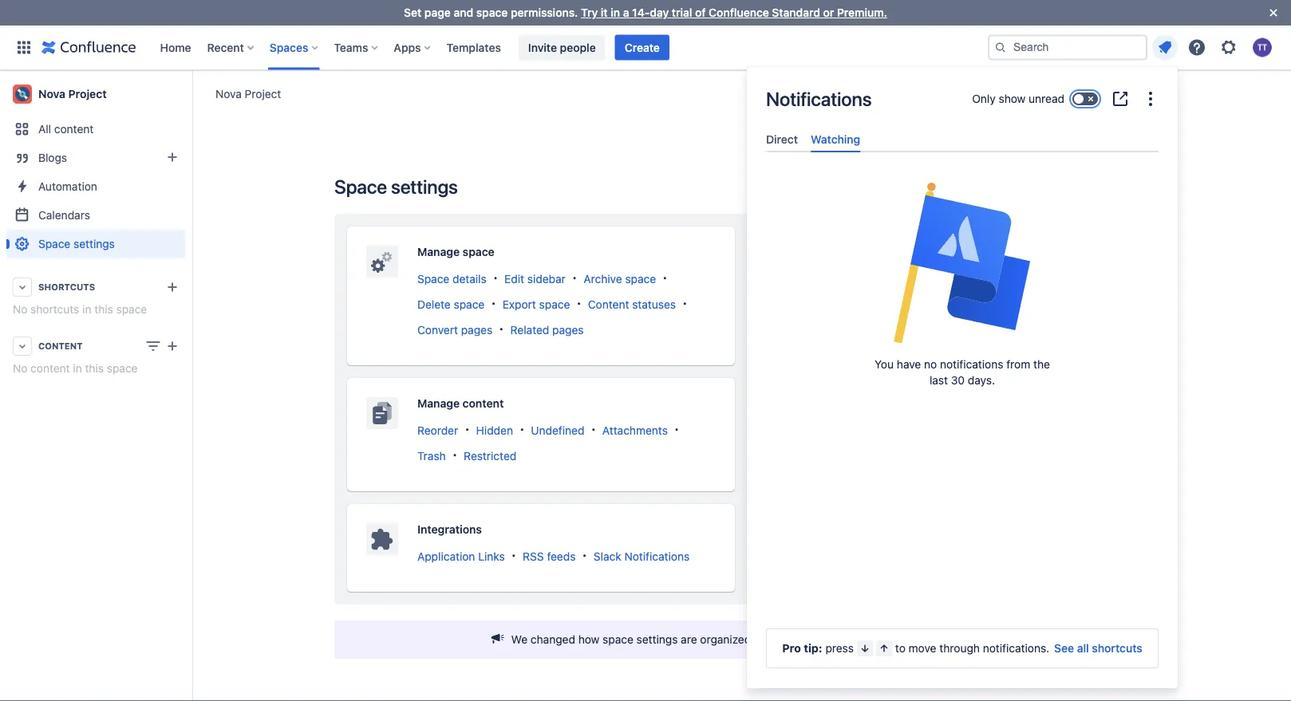 Task type: vqa. For each thing, say whether or not it's contained in the screenshot.
Nova to the right
yes



Task type: describe. For each thing, give the bounding box(es) containing it.
restricted
[[464, 449, 517, 462]]

pro
[[782, 642, 801, 655]]

integrations
[[417, 523, 482, 536]]

0 horizontal spatial nova project link
[[6, 78, 185, 110]]

2 vertical spatial settings
[[637, 633, 678, 646]]

only
[[972, 92, 996, 105]]

trash link
[[417, 449, 446, 462]]

feeds
[[547, 550, 576, 563]]

application links
[[417, 550, 505, 563]]

content for no
[[30, 362, 70, 375]]

see all shortcuts button
[[1054, 641, 1143, 657]]

slack notifications
[[594, 550, 690, 563]]

related pages
[[510, 323, 584, 336]]

edit sidebar
[[505, 272, 566, 285]]

rss
[[523, 550, 544, 563]]

have
[[897, 358, 921, 371]]

project inside space element
[[68, 87, 107, 101]]

apps
[[394, 41, 421, 54]]

export space link
[[503, 298, 570, 311]]

trial
[[672, 6, 692, 19]]

shortcuts button
[[6, 273, 185, 302]]

the
[[1033, 358, 1050, 371]]

delete
[[417, 298, 451, 311]]

day
[[650, 6, 669, 19]]

you have no notifications from the last 30 days.
[[875, 358, 1050, 387]]

you
[[850, 633, 868, 646]]

1 horizontal spatial settings
[[391, 176, 458, 198]]

add shortcut image
[[163, 278, 182, 297]]

sidebar
[[527, 272, 566, 285]]

rss feeds
[[523, 550, 576, 563]]

nova project inside space element
[[38, 87, 107, 101]]

all content link
[[6, 115, 185, 144]]

we changed how space settings are organized. let us know what you think!
[[511, 633, 900, 646]]

all content
[[38, 123, 94, 136]]

try it in a 14-day trial of confluence standard or premium. link
[[581, 6, 887, 19]]

to move through notifications.
[[895, 642, 1050, 655]]

no for no content in this space
[[13, 362, 27, 375]]

create a blog image
[[163, 148, 182, 167]]

space up content statuses link
[[625, 272, 656, 285]]

from
[[1006, 358, 1030, 371]]

notification icon image
[[1156, 38, 1175, 57]]

of
[[695, 6, 706, 19]]

space element
[[0, 70, 192, 701]]

see
[[1054, 642, 1074, 655]]

space down details
[[454, 298, 485, 311]]

organized.
[[700, 633, 754, 646]]

no
[[924, 358, 937, 371]]

reorder link
[[417, 424, 458, 437]]

undefined link
[[531, 424, 585, 437]]

application links link
[[417, 550, 505, 563]]

all
[[1077, 642, 1089, 655]]

export space
[[503, 298, 570, 311]]

your profile and preferences image
[[1253, 38, 1272, 57]]

space down content dropdown button
[[107, 362, 138, 375]]

or
[[823, 6, 834, 19]]

we
[[511, 633, 528, 646]]

only show unread
[[972, 92, 1065, 105]]

public links link
[[907, 272, 968, 285]]

manage for manage content
[[417, 397, 460, 410]]

slack notifications link
[[594, 550, 690, 563]]

settings icon image
[[1219, 38, 1239, 57]]

statuses
[[632, 298, 676, 311]]

see all shortcuts
[[1054, 642, 1143, 655]]

shortcuts inside space element
[[30, 303, 79, 316]]

show
[[999, 92, 1026, 105]]

banner containing home
[[0, 25, 1291, 70]]

attachments
[[602, 424, 668, 437]]

content for content statuses
[[588, 298, 629, 311]]

this for shortcuts
[[94, 303, 113, 316]]

space details link
[[417, 272, 487, 285]]

1 nova project from the left
[[215, 87, 281, 100]]

no shortcuts in this space
[[13, 303, 147, 316]]

related pages link
[[510, 323, 584, 336]]

standard
[[772, 6, 820, 19]]

this for content
[[85, 362, 104, 375]]

settings inside space settings link
[[73, 237, 115, 251]]

links for public
[[941, 272, 968, 285]]

manage space
[[417, 245, 495, 259]]

1 nova from the left
[[215, 87, 242, 100]]

space right and
[[476, 6, 508, 19]]

through
[[940, 642, 980, 655]]

move
[[909, 642, 937, 655]]

1 horizontal spatial nova project link
[[215, 86, 281, 102]]

notifications dialog
[[747, 67, 1178, 689]]

content statuses
[[588, 298, 676, 311]]

space up "related pages"
[[539, 298, 570, 311]]

pages for related pages
[[552, 323, 584, 336]]

to
[[895, 642, 906, 655]]

export
[[503, 298, 536, 311]]

give
[[910, 633, 933, 646]]

try
[[581, 6, 598, 19]]

rss feeds link
[[523, 550, 576, 563]]



Task type: locate. For each thing, give the bounding box(es) containing it.
content for all
[[54, 123, 94, 136]]

change view image
[[144, 337, 163, 356]]

notifications
[[766, 88, 872, 110], [624, 550, 690, 563]]

attachments link
[[602, 424, 668, 437]]

what
[[822, 633, 847, 646]]

content button
[[6, 332, 185, 361]]

project down spaces
[[245, 87, 281, 100]]

2 vertical spatial content
[[463, 397, 504, 410]]

in down 'shortcuts' dropdown button on the top left of page
[[82, 303, 91, 316]]

1 vertical spatial this
[[85, 362, 104, 375]]

pro tip: press
[[782, 642, 854, 655]]

edit
[[505, 272, 524, 285]]

arrow up image
[[878, 642, 891, 655]]

nova project link down the recent popup button
[[215, 86, 281, 102]]

automation link
[[6, 172, 185, 201]]

1 horizontal spatial nova
[[215, 87, 242, 100]]

0 horizontal spatial shortcuts
[[30, 303, 79, 316]]

1 vertical spatial in
[[82, 303, 91, 316]]

content down content dropdown button
[[30, 362, 70, 375]]

0 vertical spatial links
[[941, 272, 968, 285]]

1 horizontal spatial pages
[[552, 323, 584, 336]]

notifications right slack at the bottom of page
[[624, 550, 690, 563]]

blogs
[[38, 151, 67, 164]]

nova right collapse sidebar icon
[[215, 87, 242, 100]]

reorder
[[417, 424, 458, 437]]

give feedback button
[[900, 627, 995, 653]]

in left a
[[611, 6, 620, 19]]

manage up the reorder
[[417, 397, 460, 410]]

manage up space details link
[[417, 245, 460, 259]]

shortcuts inside button
[[1092, 642, 1143, 655]]

delete space link
[[417, 298, 485, 311]]

hidden
[[476, 424, 513, 437]]

2 manage from the top
[[417, 397, 460, 410]]

shortcuts
[[38, 282, 95, 292]]

1 vertical spatial space settings
[[38, 237, 115, 251]]

0 vertical spatial notifications
[[766, 88, 872, 110]]

it
[[601, 6, 608, 19]]

0 vertical spatial this
[[94, 303, 113, 316]]

space
[[334, 176, 387, 198], [38, 237, 70, 251], [818, 245, 851, 259], [417, 272, 450, 285]]

public
[[907, 272, 938, 285]]

hidden link
[[476, 424, 513, 437]]

settings down calendars 'link'
[[73, 237, 115, 251]]

nova project down the recent popup button
[[215, 87, 281, 100]]

new
[[974, 273, 995, 284]]

0 vertical spatial content
[[54, 123, 94, 136]]

pages down delete space
[[461, 323, 493, 336]]

links
[[941, 272, 968, 285], [478, 550, 505, 563]]

in for no shortcuts in this space
[[82, 303, 91, 316]]

1 vertical spatial notifications
[[624, 550, 690, 563]]

1 vertical spatial content
[[30, 362, 70, 375]]

content inside all content "link"
[[54, 123, 94, 136]]

permissions.
[[511, 6, 578, 19]]

1 horizontal spatial content
[[588, 298, 629, 311]]

teams button
[[329, 35, 384, 60]]

more image
[[1141, 89, 1160, 109]]

close image
[[1264, 3, 1283, 22]]

1 no from the top
[[13, 303, 27, 316]]

1 vertical spatial shortcuts
[[1092, 642, 1143, 655]]

links left rss
[[478, 550, 505, 563]]

confluence image
[[41, 38, 136, 57], [41, 38, 136, 57]]

apps button
[[389, 35, 437, 60]]

application
[[417, 550, 475, 563]]

1 horizontal spatial nova project
[[215, 87, 281, 100]]

changed
[[531, 633, 575, 646]]

1 vertical spatial content
[[38, 341, 83, 352]]

nova project link up all content "link"
[[6, 78, 185, 110]]

help icon image
[[1187, 38, 1207, 57]]

a
[[623, 6, 629, 19]]

content up no content in this space
[[38, 341, 83, 352]]

manage for manage space
[[417, 245, 460, 259]]

space right how
[[603, 633, 634, 646]]

0 vertical spatial content
[[588, 298, 629, 311]]

space
[[476, 6, 508, 19], [463, 245, 495, 259], [625, 272, 656, 285], [454, 298, 485, 311], [539, 298, 570, 311], [116, 303, 147, 316], [107, 362, 138, 375], [603, 633, 634, 646]]

convert pages link
[[417, 323, 493, 336]]

pages right "related"
[[552, 323, 584, 336]]

space details
[[417, 272, 487, 285]]

space up details
[[463, 245, 495, 259]]

1 pages from the left
[[461, 323, 493, 336]]

0 vertical spatial settings
[[391, 176, 458, 198]]

Search field
[[988, 35, 1148, 60]]

blogs link
[[6, 144, 185, 172]]

0 vertical spatial manage
[[417, 245, 460, 259]]

let
[[757, 633, 774, 646]]

feedback
[[936, 633, 985, 646]]

people
[[560, 41, 596, 54]]

0 vertical spatial no
[[13, 303, 27, 316]]

know
[[792, 633, 819, 646]]

no for no shortcuts in this space
[[13, 303, 27, 316]]

0 horizontal spatial content
[[38, 341, 83, 352]]

give feedback
[[910, 633, 985, 646]]

banner
[[0, 25, 1291, 70]]

2 horizontal spatial in
[[611, 6, 620, 19]]

archive space link
[[584, 272, 656, 285]]

days.
[[968, 374, 995, 387]]

invite people
[[528, 41, 596, 54]]

1 vertical spatial settings
[[73, 237, 115, 251]]

shortcuts right all
[[1092, 642, 1143, 655]]

space permissions
[[818, 245, 919, 259]]

pages for convert pages
[[461, 323, 493, 336]]

notifications.
[[983, 642, 1050, 655]]

content for content
[[38, 341, 83, 352]]

2 horizontal spatial settings
[[637, 633, 678, 646]]

in down content dropdown button
[[73, 362, 82, 375]]

nova project up the all content
[[38, 87, 107, 101]]

in for no content in this space
[[73, 362, 82, 375]]

0 horizontal spatial space settings
[[38, 237, 115, 251]]

content for manage
[[463, 397, 504, 410]]

content inside dropdown button
[[38, 341, 83, 352]]

settings left are
[[637, 633, 678, 646]]

spaces button
[[265, 35, 324, 60]]

1 vertical spatial no
[[13, 362, 27, 375]]

convert
[[417, 323, 458, 336]]

shortcuts down "shortcuts"
[[30, 303, 79, 316]]

1 horizontal spatial links
[[941, 272, 968, 285]]

0 horizontal spatial pages
[[461, 323, 493, 336]]

notifications
[[940, 358, 1003, 371]]

settings
[[391, 176, 458, 198], [73, 237, 115, 251], [637, 633, 678, 646]]

and
[[454, 6, 473, 19]]

0 horizontal spatial links
[[478, 550, 505, 563]]

1 horizontal spatial shortcuts
[[1092, 642, 1143, 655]]

page
[[424, 6, 451, 19]]

settings up manage space
[[391, 176, 458, 198]]

1 vertical spatial links
[[478, 550, 505, 563]]

press
[[826, 642, 854, 655]]

2 pages from the left
[[552, 323, 584, 336]]

project
[[245, 87, 281, 100], [68, 87, 107, 101]]

0 vertical spatial space settings
[[334, 176, 458, 198]]

arrow down image
[[859, 642, 871, 655]]

2 nova project from the left
[[38, 87, 107, 101]]

collapse sidebar image
[[174, 78, 209, 110]]

direct
[[766, 132, 798, 146]]

invite people button
[[519, 35, 605, 60]]

30
[[951, 374, 965, 387]]

think!
[[871, 633, 900, 646]]

premium.
[[837, 6, 887, 19]]

project up all content "link"
[[68, 87, 107, 101]]

0 horizontal spatial in
[[73, 362, 82, 375]]

are
[[681, 633, 697, 646]]

0 horizontal spatial settings
[[73, 237, 115, 251]]

2 no from the top
[[13, 362, 27, 375]]

2 nova from the left
[[38, 87, 65, 101]]

links for application
[[478, 550, 505, 563]]

templates
[[447, 41, 501, 54]]

1 horizontal spatial project
[[245, 87, 281, 100]]

how
[[578, 633, 600, 646]]

set
[[404, 6, 422, 19]]

open notifications in a new tab image
[[1111, 89, 1130, 109]]

0 horizontal spatial nova project
[[38, 87, 107, 101]]

notifications up the watching
[[766, 88, 872, 110]]

confluence
[[709, 6, 769, 19]]

public links new
[[907, 272, 995, 285]]

this down content dropdown button
[[85, 362, 104, 375]]

tab list
[[760, 126, 1165, 153]]

content down 'archive'
[[588, 298, 629, 311]]

all
[[38, 123, 51, 136]]

2 project from the left
[[68, 87, 107, 101]]

nova up all at the left
[[38, 87, 65, 101]]

this down 'shortcuts' dropdown button on the top left of page
[[94, 303, 113, 316]]

watching
[[811, 132, 860, 146]]

space settings inside space element
[[38, 237, 115, 251]]

nova
[[215, 87, 242, 100], [38, 87, 65, 101]]

you
[[875, 358, 894, 371]]

nova inside space element
[[38, 87, 65, 101]]

convert pages
[[417, 323, 493, 336]]

links left new
[[941, 272, 968, 285]]

notifications inside dialog
[[766, 88, 872, 110]]

1 horizontal spatial in
[[82, 303, 91, 316]]

automation
[[38, 180, 97, 193]]

search image
[[994, 41, 1007, 54]]

content
[[588, 298, 629, 311], [38, 341, 83, 352]]

calendars link
[[6, 201, 185, 230]]

content
[[54, 123, 94, 136], [30, 362, 70, 375], [463, 397, 504, 410]]

create
[[625, 41, 660, 54]]

global element
[[10, 25, 985, 70]]

1 project from the left
[[245, 87, 281, 100]]

1 manage from the top
[[417, 245, 460, 259]]

2 vertical spatial in
[[73, 362, 82, 375]]

0 horizontal spatial notifications
[[624, 550, 690, 563]]

no down content dropdown button
[[13, 362, 27, 375]]

tip:
[[804, 642, 822, 655]]

0 horizontal spatial project
[[68, 87, 107, 101]]

content statuses link
[[588, 298, 676, 311]]

1 vertical spatial manage
[[417, 397, 460, 410]]

undefined
[[531, 424, 585, 437]]

in
[[611, 6, 620, 19], [82, 303, 91, 316], [73, 362, 82, 375]]

teams
[[334, 41, 368, 54]]

watching tab panel
[[760, 153, 1165, 167]]

no down 'shortcuts' dropdown button on the top left of page
[[13, 303, 27, 316]]

0 vertical spatial shortcuts
[[30, 303, 79, 316]]

1 horizontal spatial space settings
[[334, 176, 458, 198]]

archive
[[584, 272, 622, 285]]

content up hidden
[[463, 397, 504, 410]]

content right all at the left
[[54, 123, 94, 136]]

tab list inside notifications dialog
[[760, 126, 1165, 153]]

home link
[[155, 35, 196, 60]]

slack
[[594, 550, 621, 563]]

appswitcher icon image
[[14, 38, 34, 57]]

0 vertical spatial in
[[611, 6, 620, 19]]

edit sidebar link
[[505, 272, 566, 285]]

tab list containing direct
[[760, 126, 1165, 153]]

1 horizontal spatial notifications
[[766, 88, 872, 110]]

space down 'shortcuts' dropdown button on the top left of page
[[116, 303, 147, 316]]

recent button
[[202, 35, 260, 60]]

create a page image
[[163, 337, 182, 356]]

recent
[[207, 41, 244, 54]]

0 horizontal spatial nova
[[38, 87, 65, 101]]



